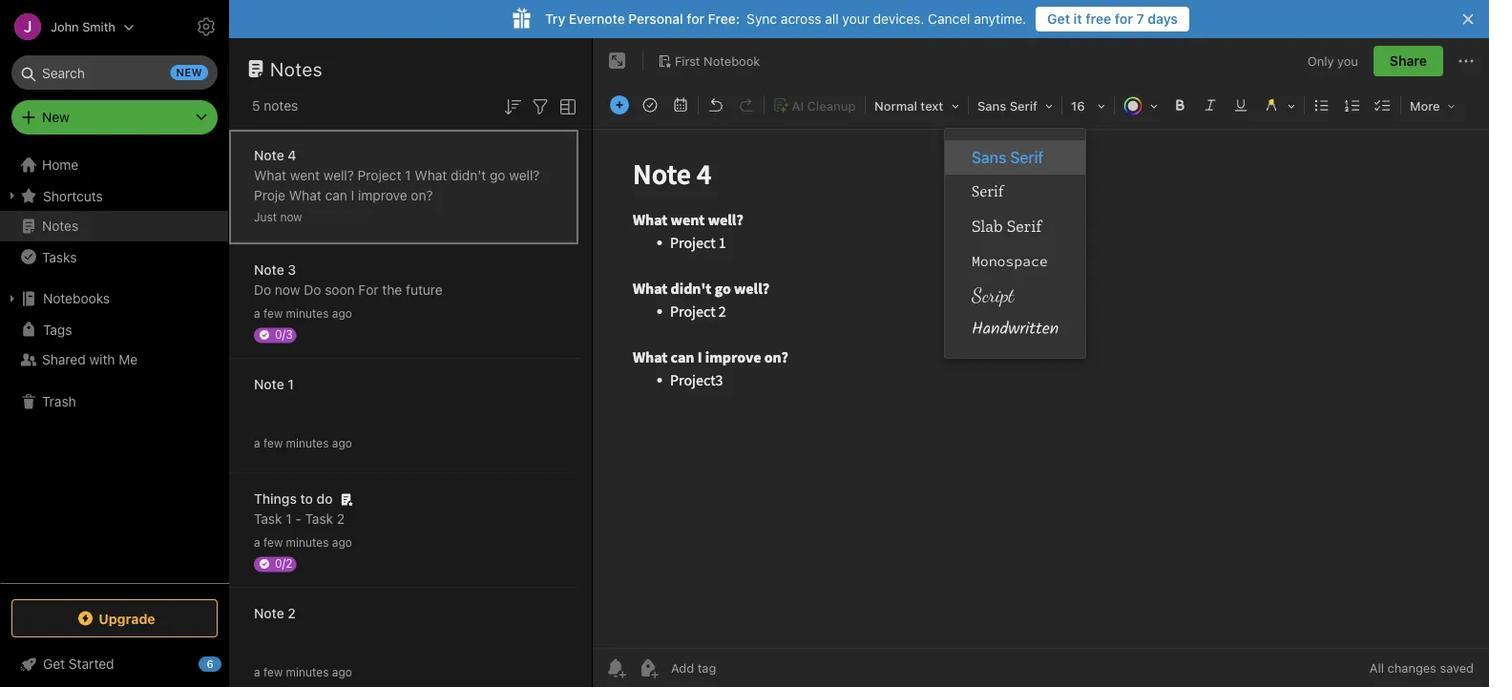 Task type: locate. For each thing, give the bounding box(es) containing it.
on?
[[411, 188, 433, 203]]

3 a few minutes ago from the top
[[254, 536, 352, 550]]

notes up 'notes'
[[270, 57, 323, 80]]

1 vertical spatial get
[[43, 656, 65, 672]]

0 horizontal spatial what
[[254, 168, 286, 183]]

the
[[382, 282, 402, 298]]

1 horizontal spatial well?
[[509, 168, 540, 183]]

well? up can
[[323, 168, 354, 183]]

1 for from the left
[[687, 11, 705, 27]]

what up proje
[[254, 168, 286, 183]]

for for 7
[[1115, 11, 1133, 27]]

1 horizontal spatial notes
[[270, 57, 323, 80]]

0 vertical spatial sans serif
[[978, 99, 1038, 113]]

dropdown list menu
[[945, 140, 1086, 347]]

went
[[290, 168, 320, 183]]

normal
[[875, 99, 918, 113]]

0 vertical spatial 1
[[405, 168, 411, 183]]

Font size field
[[1065, 92, 1112, 119]]

things to do
[[254, 491, 333, 507]]

what up on?
[[415, 168, 447, 183]]

task 1 - task 2
[[254, 511, 345, 527]]

1 vertical spatial now
[[275, 282, 300, 298]]

first notebook button
[[651, 48, 767, 74]]

0 horizontal spatial for
[[687, 11, 705, 27]]

1 horizontal spatial task
[[305, 511, 333, 527]]

things
[[254, 491, 297, 507]]

Help and Learning task checklist field
[[0, 649, 229, 680]]

minutes down note 2
[[286, 666, 329, 679]]

serif inside field
[[1010, 99, 1038, 113]]

sans inside "sans serif" link
[[972, 148, 1007, 167]]

1 note from the top
[[254, 148, 284, 163]]

1 vertical spatial 1
[[288, 377, 294, 392]]

changes
[[1388, 661, 1437, 676]]

serif down serif link
[[1007, 216, 1042, 236]]

monospace
[[972, 252, 1048, 270]]

soon
[[325, 282, 355, 298]]

serif inside menu item
[[1011, 148, 1044, 167]]

7
[[1137, 11, 1145, 27]]

add a reminder image
[[604, 657, 627, 680]]

4 note from the top
[[254, 606, 284, 622]]

1 left -
[[286, 511, 292, 527]]

script
[[972, 283, 1015, 307]]

all changes saved
[[1370, 661, 1474, 676]]

now for just
[[280, 211, 302, 224]]

5
[[252, 98, 260, 114]]

3 note from the top
[[254, 377, 284, 392]]

improve
[[358, 188, 407, 203]]

proje
[[254, 188, 285, 203]]

do
[[317, 491, 333, 507]]

script link
[[945, 278, 1086, 312]]

2 a few minutes ago from the top
[[254, 437, 352, 450]]

smith
[[82, 20, 116, 34]]

task
[[254, 511, 282, 527], [305, 511, 333, 527]]

now right the just
[[280, 211, 302, 224]]

get for get it free for 7 days
[[1048, 11, 1070, 27]]

2 vertical spatial 1
[[286, 511, 292, 527]]

2 right -
[[337, 511, 345, 527]]

free
[[1086, 11, 1112, 27]]

-
[[295, 511, 302, 527]]

Search text field
[[25, 55, 204, 90]]

serif up "sans serif" link
[[1010, 99, 1038, 113]]

well? right go
[[509, 168, 540, 183]]

0 vertical spatial now
[[280, 211, 302, 224]]

1 horizontal spatial for
[[1115, 11, 1133, 27]]

1 horizontal spatial 2
[[337, 511, 345, 527]]

0 vertical spatial get
[[1048, 11, 1070, 27]]

notes up tasks
[[42, 218, 79, 234]]

few up 0/3
[[264, 307, 283, 320]]

notebook
[[704, 54, 760, 68]]

1 down 0/3
[[288, 377, 294, 392]]

undo image
[[703, 92, 730, 118]]

what went well? project 1 what didn't go well? proje what can i improve on?
[[254, 168, 540, 203]]

tags button
[[0, 314, 228, 345]]

normal text
[[875, 99, 944, 113]]

1 vertical spatial sans
[[972, 148, 1007, 167]]

a few minutes ago down task 1 - task 2
[[254, 536, 352, 550]]

a down note 3
[[254, 307, 260, 320]]

expand notebooks image
[[5, 291, 20, 307]]

2 for from the left
[[1115, 11, 1133, 27]]

get left it
[[1048, 11, 1070, 27]]

do left soon
[[304, 282, 321, 298]]

notes
[[270, 57, 323, 80], [42, 218, 79, 234]]

2 a from the top
[[254, 437, 260, 450]]

a few minutes ago up to
[[254, 437, 352, 450]]

1 a from the top
[[254, 307, 260, 320]]

sans serif link
[[945, 140, 1086, 175]]

tags
[[43, 322, 72, 337]]

note down 0/2
[[254, 606, 284, 622]]

checklist image
[[1370, 92, 1397, 118]]

task down things
[[254, 511, 282, 527]]

2 note from the top
[[254, 262, 284, 278]]

sans up sans serif menu item
[[978, 99, 1007, 113]]

get left started
[[43, 656, 65, 672]]

well?
[[323, 168, 354, 183], [509, 168, 540, 183]]

trash link
[[0, 387, 228, 417]]

now for do
[[275, 282, 300, 298]]

0/3
[[275, 328, 293, 341]]

Sort options field
[[501, 94, 524, 118]]

get
[[1048, 11, 1070, 27], [43, 656, 65, 672]]

few right click to collapse icon
[[264, 666, 283, 679]]

0 vertical spatial notes
[[270, 57, 323, 80]]

note window element
[[593, 38, 1490, 688]]

minutes up 0/3
[[286, 307, 329, 320]]

More field
[[1404, 92, 1463, 119]]

calendar event image
[[667, 92, 694, 118]]

notebooks
[[43, 291, 110, 307]]

try
[[545, 11, 565, 27]]

click to collapse image
[[222, 652, 236, 675]]

0 horizontal spatial task
[[254, 511, 282, 527]]

sans serif
[[978, 99, 1038, 113], [972, 148, 1044, 167]]

for for free:
[[687, 11, 705, 27]]

2 well? from the left
[[509, 168, 540, 183]]

0 horizontal spatial notes
[[42, 218, 79, 234]]

View options field
[[552, 94, 580, 118]]

note 4
[[254, 148, 296, 163]]

0 horizontal spatial get
[[43, 656, 65, 672]]

2 minutes from the top
[[286, 437, 329, 450]]

john smith
[[51, 20, 116, 34]]

what down went
[[289, 188, 322, 203]]

0 vertical spatial sans
[[978, 99, 1007, 113]]

go
[[490, 168, 506, 183]]

trash
[[42, 394, 76, 410]]

2 down 0/2
[[288, 606, 296, 622]]

a few minutes ago up 0/3
[[254, 307, 352, 320]]

get inside button
[[1048, 11, 1070, 27]]

2 do from the left
[[304, 282, 321, 298]]

Font color field
[[1117, 92, 1165, 119]]

expand note image
[[606, 50, 629, 73]]

minutes up to
[[286, 437, 329, 450]]

Account field
[[0, 8, 135, 46]]

1 up on?
[[405, 168, 411, 183]]

it
[[1074, 11, 1083, 27]]

saved
[[1440, 661, 1474, 676]]

note down 0/3
[[254, 377, 284, 392]]

task down do
[[305, 511, 333, 527]]

Heading level field
[[868, 92, 966, 119]]

do down note 3
[[254, 282, 271, 298]]

more actions image
[[1455, 50, 1478, 73]]

only
[[1308, 54, 1334, 68]]

cancel
[[928, 11, 971, 27]]

sans serif inside menu item
[[972, 148, 1044, 167]]

i
[[351, 188, 354, 203]]

what
[[254, 168, 286, 183], [415, 168, 447, 183], [289, 188, 322, 203]]

1 few from the top
[[264, 307, 283, 320]]

ago
[[332, 307, 352, 320], [332, 437, 352, 450], [332, 536, 352, 550], [332, 666, 352, 679]]

a down things
[[254, 536, 260, 550]]

now down the 3
[[275, 282, 300, 298]]

get inside help and learning task checklist 'field'
[[43, 656, 65, 672]]

1 do from the left
[[254, 282, 271, 298]]

a few minutes ago
[[254, 307, 352, 320], [254, 437, 352, 450], [254, 536, 352, 550], [254, 666, 352, 679]]

just now
[[254, 211, 302, 224]]

more
[[1410, 99, 1441, 113]]

all
[[1370, 661, 1385, 676]]

sans
[[978, 99, 1007, 113], [972, 148, 1007, 167]]

0 horizontal spatial 2
[[288, 606, 296, 622]]

few up 0/2
[[264, 536, 283, 550]]

do
[[254, 282, 271, 298], [304, 282, 321, 298]]

add filters image
[[529, 95, 552, 118]]

1 vertical spatial sans serif
[[972, 148, 1044, 167]]

Font family field
[[971, 92, 1060, 119]]

sans serif up serif link
[[972, 148, 1044, 167]]

note for note 2
[[254, 606, 284, 622]]

slab serif
[[972, 216, 1042, 236]]

for inside button
[[1115, 11, 1133, 27]]

note left the 3
[[254, 262, 284, 278]]

shortcuts
[[43, 188, 103, 204]]

16
[[1071, 99, 1085, 113]]

tree
[[0, 150, 229, 582]]

started
[[69, 656, 114, 672]]

0 vertical spatial 2
[[337, 511, 345, 527]]

0 horizontal spatial do
[[254, 282, 271, 298]]

serif up serif link
[[1011, 148, 1044, 167]]

1 horizontal spatial get
[[1048, 11, 1070, 27]]

few up things
[[264, 437, 283, 450]]

minutes down task 1 - task 2
[[286, 536, 329, 550]]

project
[[358, 168, 401, 183]]

notebooks link
[[0, 284, 228, 314]]

monospace link
[[945, 243, 1086, 278]]

new search field
[[25, 55, 208, 90]]

only you
[[1308, 54, 1359, 68]]

0 horizontal spatial well?
[[323, 168, 354, 183]]

a up things
[[254, 437, 260, 450]]

to
[[300, 491, 313, 507]]

4 few from the top
[[264, 666, 283, 679]]

note left 4
[[254, 148, 284, 163]]

3 a from the top
[[254, 536, 260, 550]]

sans serif up "sans serif" link
[[978, 99, 1038, 113]]

for
[[687, 11, 705, 27], [1115, 11, 1133, 27]]

for left 7
[[1115, 11, 1133, 27]]

note for note 3
[[254, 262, 284, 278]]

1 vertical spatial notes
[[42, 218, 79, 234]]

add tag image
[[637, 657, 660, 680]]

minutes
[[286, 307, 329, 320], [286, 437, 329, 450], [286, 536, 329, 550], [286, 666, 329, 679]]

shared with me link
[[0, 345, 228, 375]]

sans up serif link
[[972, 148, 1007, 167]]

1 for note 1
[[288, 377, 294, 392]]

for left free:
[[687, 11, 705, 27]]

notes
[[264, 98, 298, 114]]

3 few from the top
[[264, 536, 283, 550]]

serif link
[[945, 175, 1086, 209]]

a few minutes ago down note 2
[[254, 666, 352, 679]]

3 minutes from the top
[[286, 536, 329, 550]]

a right click to collapse icon
[[254, 666, 260, 679]]

1 horizontal spatial do
[[304, 282, 321, 298]]

note
[[254, 148, 284, 163], [254, 262, 284, 278], [254, 377, 284, 392], [254, 606, 284, 622]]

1
[[405, 168, 411, 183], [288, 377, 294, 392], [286, 511, 292, 527]]

didn't
[[451, 168, 486, 183]]



Task type: describe. For each thing, give the bounding box(es) containing it.
evernote
[[569, 11, 625, 27]]

try evernote personal for free: sync across all your devices. cancel anytime.
[[545, 11, 1027, 27]]

tasks
[[42, 249, 77, 265]]

1 horizontal spatial what
[[289, 188, 322, 203]]

Insert field
[[605, 92, 634, 118]]

1 inside what went well? project 1 what didn't go well? proje what can i improve on?
[[405, 168, 411, 183]]

italic image
[[1197, 92, 1224, 118]]

sans serif menu item
[[945, 140, 1086, 175]]

tasks button
[[0, 242, 228, 272]]

slab
[[972, 216, 1003, 236]]

with
[[89, 352, 115, 368]]

bulleted list image
[[1309, 92, 1336, 118]]

shortcuts button
[[0, 180, 228, 211]]

1 vertical spatial 2
[[288, 606, 296, 622]]

just
[[254, 211, 277, 224]]

Add tag field
[[669, 660, 813, 677]]

Note Editor text field
[[593, 130, 1490, 648]]

settings image
[[195, 15, 218, 38]]

underline image
[[1228, 92, 1255, 118]]

anytime.
[[974, 11, 1027, 27]]

note for note 1
[[254, 377, 284, 392]]

4
[[288, 148, 296, 163]]

do now do soon for the future
[[254, 282, 443, 298]]

first notebook
[[675, 54, 760, 68]]

personal
[[629, 11, 683, 27]]

serif up slab on the top of the page
[[972, 182, 1004, 201]]

Add filters field
[[529, 94, 552, 118]]

new
[[42, 109, 69, 125]]

home link
[[0, 150, 229, 180]]

More actions field
[[1455, 46, 1478, 76]]

new
[[176, 66, 202, 79]]

sans serif inside field
[[978, 99, 1038, 113]]

5 notes
[[252, 98, 298, 114]]

note 2
[[254, 606, 296, 622]]

share button
[[1374, 46, 1444, 76]]

task image
[[637, 92, 664, 118]]

6
[[207, 658, 214, 671]]

your
[[843, 11, 870, 27]]

2 ago from the top
[[332, 437, 352, 450]]

2 few from the top
[[264, 437, 283, 450]]

tree containing home
[[0, 150, 229, 582]]

future
[[406, 282, 443, 298]]

across
[[781, 11, 822, 27]]

1 minutes from the top
[[286, 307, 329, 320]]

numbered list image
[[1340, 92, 1366, 118]]

1 well? from the left
[[323, 168, 354, 183]]

2 task from the left
[[305, 511, 333, 527]]

handwritten
[[972, 316, 1059, 343]]

4 a few minutes ago from the top
[[254, 666, 352, 679]]

get started
[[43, 656, 114, 672]]

sync
[[747, 11, 777, 27]]

4 a from the top
[[254, 666, 260, 679]]

shared
[[42, 352, 86, 368]]

share
[[1390, 53, 1428, 69]]

3 ago from the top
[[332, 536, 352, 550]]

new button
[[11, 100, 218, 135]]

home
[[42, 157, 79, 173]]

devices.
[[873, 11, 925, 27]]

bold image
[[1167, 92, 1194, 118]]

4 ago from the top
[[332, 666, 352, 679]]

me
[[119, 352, 138, 368]]

notes link
[[0, 211, 228, 242]]

4 minutes from the top
[[286, 666, 329, 679]]

can
[[325, 188, 347, 203]]

1 task from the left
[[254, 511, 282, 527]]

1 a few minutes ago from the top
[[254, 307, 352, 320]]

Highlight field
[[1257, 92, 1302, 119]]

script handwritten
[[972, 283, 1059, 343]]

2 horizontal spatial what
[[415, 168, 447, 183]]

slab serif link
[[945, 209, 1086, 243]]

note 3
[[254, 262, 296, 278]]

note 1
[[254, 377, 294, 392]]

first
[[675, 54, 700, 68]]

sans inside sans serif field
[[978, 99, 1007, 113]]

get it free for 7 days button
[[1036, 7, 1190, 32]]

get it free for 7 days
[[1048, 11, 1178, 27]]

shared with me
[[42, 352, 138, 368]]

handwritten link
[[945, 312, 1086, 347]]

days
[[1148, 11, 1178, 27]]

get for get started
[[43, 656, 65, 672]]

upgrade
[[99, 611, 155, 627]]

1 for task 1 - task 2
[[286, 511, 292, 527]]

note for note 4
[[254, 148, 284, 163]]

you
[[1338, 54, 1359, 68]]

text
[[921, 99, 944, 113]]

free:
[[708, 11, 740, 27]]

for
[[358, 282, 379, 298]]

3
[[288, 262, 296, 278]]

1 ago from the top
[[332, 307, 352, 320]]

0/2
[[275, 557, 293, 571]]



Task type: vqa. For each thing, say whether or not it's contained in the screenshot.
ADD TAG "field"
yes



